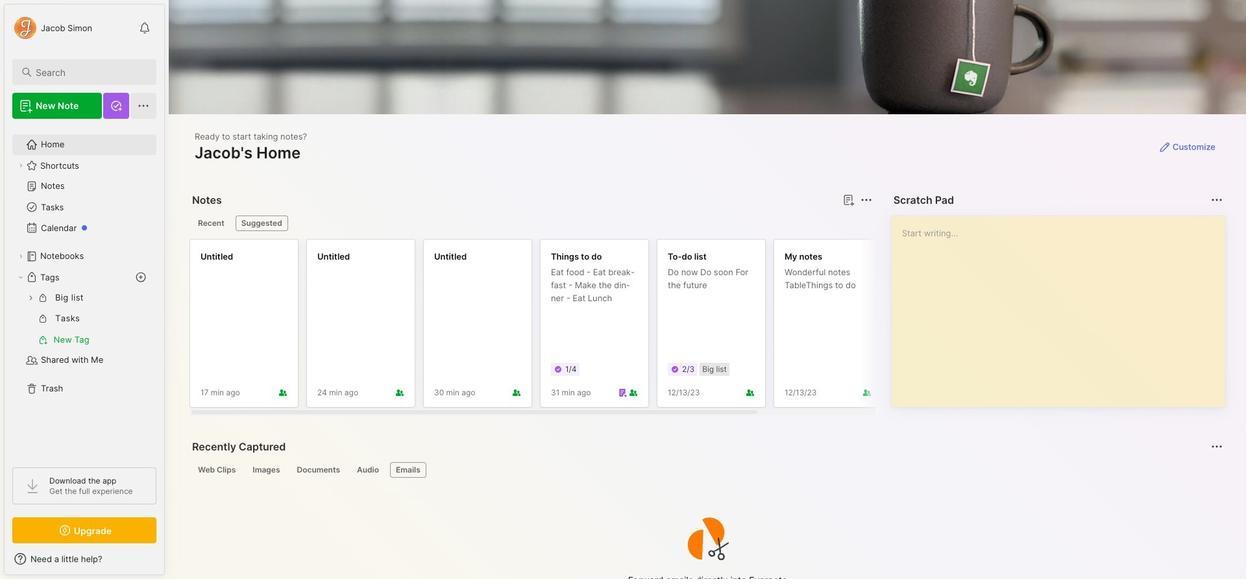 Task type: locate. For each thing, give the bounding box(es) containing it.
tree
[[5, 127, 164, 456]]

1 vertical spatial tab list
[[192, 462, 1221, 478]]

None search field
[[36, 64, 145, 80]]

Start writing… text field
[[902, 216, 1225, 397]]

Search text field
[[36, 66, 145, 79]]

tab
[[192, 216, 230, 231], [236, 216, 288, 231], [192, 462, 242, 478], [247, 462, 286, 478], [291, 462, 346, 478], [351, 462, 385, 478], [390, 462, 426, 478]]

group
[[12, 288, 156, 350]]

none search field inside the main element
[[36, 64, 145, 80]]

expand notebooks image
[[17, 253, 25, 260]]

0 vertical spatial tab list
[[192, 216, 871, 231]]

row group
[[190, 239, 1008, 416]]

main element
[[0, 0, 169, 579]]

expand tags image
[[17, 273, 25, 281]]

tree inside the main element
[[5, 127, 164, 456]]

more actions image
[[1210, 192, 1225, 208], [1210, 439, 1225, 455]]

0 vertical spatial more actions image
[[1210, 192, 1225, 208]]

tab list
[[192, 216, 871, 231], [192, 462, 1221, 478]]

1 vertical spatial more actions image
[[1210, 439, 1225, 455]]

More actions field
[[858, 191, 876, 209], [1208, 191, 1227, 209], [1208, 438, 1227, 456]]



Task type: describe. For each thing, give the bounding box(es) containing it.
WHAT'S NEW field
[[5, 549, 164, 569]]

1 tab list from the top
[[192, 216, 871, 231]]

more actions image
[[859, 192, 874, 208]]

1 more actions image from the top
[[1210, 192, 1225, 208]]

2 more actions image from the top
[[1210, 439, 1225, 455]]

Account field
[[12, 15, 92, 41]]

2 tab list from the top
[[192, 462, 1221, 478]]

click to collapse image
[[164, 555, 174, 571]]

group inside tree
[[12, 288, 156, 350]]



Task type: vqa. For each thing, say whether or not it's contained in the screenshot.
view options field
no



